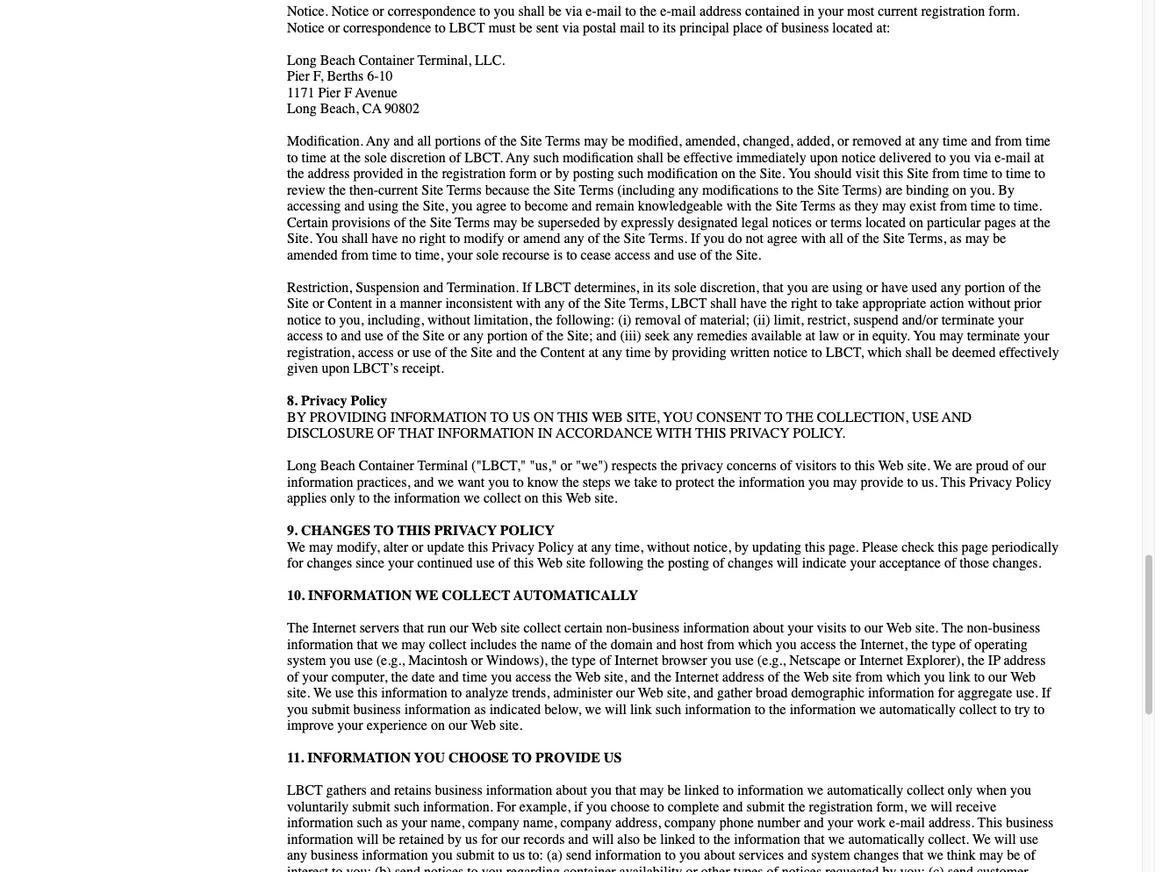 Task type: vqa. For each thing, say whether or not it's contained in the screenshot.
10/12/2023 16:00
no



Task type: locate. For each thing, give the bounding box(es) containing it.
at down following:
[[589, 344, 599, 360]]

access up given
[[287, 328, 323, 344]]

from
[[995, 133, 1022, 149], [933, 166, 960, 182], [940, 198, 967, 214], [341, 247, 369, 263], [707, 637, 735, 653], [856, 669, 883, 685]]

such inside the internet servers that run our web site collect certain non-business information about your visits to our web site. the non-business information that we may collect includes the name of the domain and host from which you access the internet, the type of operating system you use (e.g., macintosh or windows), the type of internet browser you use (e.g., netscape or internet explorer), the ip address of your computer, the date and time you access the web site, and the internet address of the web site from which you link to our web site. we use this information to analyze trends, administer our web site, and gather broad demographic information for aggregate use. if you submit business information as indicated below, we will link such information to the information we automatically collect to try to improve your experience on our web site.
[[656, 702, 681, 718]]

seek
[[645, 328, 670, 344]]

removal
[[635, 312, 681, 328]]

registration,
[[287, 344, 355, 360]]

time, inside 9. changes to this privacy policy we may modify, alter or update this privacy policy at any time, without notice, by updating this page. please check this page periodically for changes since your continued use of this web site following the posting of changes will indicate your acceptance of those changes.
[[615, 539, 644, 555]]

information down date at the bottom
[[405, 702, 471, 718]]

0 horizontal spatial if
[[522, 279, 532, 295]]

1 horizontal spatial non-
[[967, 620, 993, 637]]

as left indicated
[[474, 702, 486, 718]]

termination.
[[447, 279, 519, 295]]

this inside 9. changes to this privacy policy we may modify, alter or update this privacy policy at any time, without notice, by updating this page. please check this page periodically for changes since your continued use of this web site following the posting of changes will indicate your acceptance of those changes.
[[397, 523, 431, 539]]

and inside the long beach container terminal ("lbct," "us," or "we") respects the privacy concerns of visitors to this web site. we are proud of our information practices, and we want you to know the steps we take to protect the information you may provide to us. this privacy policy applies only to the information we collect on this web site.
[[414, 474, 434, 490]]

site inside 9. changes to this privacy policy we may modify, alter or update this privacy policy at any time, without notice, by updating this page. please check this page periodically for changes since your continued use of this web site following the posting of changes will indicate your acceptance of those changes.
[[566, 555, 586, 572]]

1 vertical spatial site
[[501, 620, 520, 637]]

use right 'you,' on the top
[[365, 328, 383, 344]]

1 horizontal spatial registration
[[809, 799, 873, 815]]

beach inside the long beach container terminal ("lbct," "us," or "we") respects the privacy concerns of visitors to this web site. we are proud of our information practices, and we want you to know the steps we take to protect the information you may provide to us. this privacy policy applies only to the information we collect on this web site.
[[320, 458, 355, 474]]

of inside notice. notice or correspondence to you shall be via e-mail to the e-mail address contained in your most current registration form. notice or correspondence to lbct must be sent via postal mail to its principal place of business located at:
[[766, 19, 778, 36]]

exist
[[910, 198, 937, 214]]

only left when
[[948, 783, 973, 799]]

0 horizontal spatial link
[[630, 702, 652, 718]]

terminate up deemed
[[942, 312, 995, 328]]

from down provisions on the left of the page
[[341, 247, 369, 263]]

1 vertical spatial us
[[604, 750, 622, 767]]

0 vertical spatial agree
[[476, 198, 507, 214]]

upon inside modification. any and all portions of the site terms may be modified, amended, changed, added, or removed at any time and from time to time at the sole discretion of lbct. any such modification shall be effective immediately upon notice delivered to you via e-mail at the address provided in the registration form or by posting such modification on the site. you should visit this site from time to time to review the then-current site terms because the site terms (including any modifications to the site terms) are binding on you. by accessing and using the site, you agree to become and remain knowledgeable with the site terms as they may exist from time to time. certain provisions of the site terms may be superseded by expressly designated legal notices or terms located on particular pages at the site. you shall have no right to modify or amend any of the site terms. if you do not agree with all of the site terms, as may be amended from time to time, your sole recourse is to cease access and use of the site.
[[810, 149, 838, 166]]

place
[[733, 19, 763, 36]]

work
[[857, 815, 886, 832]]

voluntarily
[[287, 799, 349, 815]]

1 long from the top
[[287, 52, 317, 68]]

company left phone
[[665, 815, 716, 832]]

2 vertical spatial with
[[516, 295, 541, 312]]

1 horizontal spatial all
[[830, 230, 844, 247]]

updating
[[752, 539, 802, 555]]

with down recourse
[[516, 295, 541, 312]]

this right visit
[[883, 166, 904, 182]]

law
[[819, 328, 840, 344]]

0 vertical spatial which
[[868, 344, 902, 360]]

0 vertical spatial us
[[512, 409, 530, 425]]

long inside the long beach container terminal ("lbct," "us," or "we") respects the privacy concerns of visitors to this web site. we are proud of our information practices, and we want you to know the steps we take to protect the information you may provide to us. this privacy policy applies only to the information we collect on this web site.
[[287, 458, 317, 474]]

time, inside modification. any and all portions of the site terms may be modified, amended, changed, added, or removed at any time and from time to time at the sole discretion of lbct. any such modification shall be effective immediately upon notice delivered to you via e-mail at the address provided in the registration form or by posting such modification on the site. you should visit this site from time to time to review the then-current site terms because the site terms (including any modifications to the site terms) are binding on you. by accessing and using the site, you agree to become and remain knowledgeable with the site terms as they may exist from time to time. certain provisions of the site terms may be superseded by expressly designated legal notices or terms located on particular pages at the site. you shall have no right to modify or amend any of the site terms. if you do not agree with all of the site terms, as may be amended from time to time, your sole recourse is to cease access and use of the site.
[[415, 247, 444, 263]]

right up available
[[791, 295, 818, 312]]

by up become
[[556, 166, 570, 182]]

for inside 'lbct gathers and retains business information about you that may be linked to information we automatically collect only when you voluntarily submit such information. for example, if you choose to complete and submit the registration form, we will receive information such as your name, company name, company address, company phone number and your work e-mail address. this business information will be retained by us for our records and will also be linked to the information that we automatically collect. we will use any business information you submit to us to: (a) send information to you about services and system changes that we think may be of interest to you; (b) send notices to you regarding container availability or other types of notices requested by you; (c) send cus'
[[481, 832, 498, 848]]

(b)
[[375, 864, 391, 873]]

privacy inside 9. changes to this privacy policy we may modify, alter or update this privacy policy at any time, without notice, by updating this page. please check this page periodically for changes since your continued use of this web site following the posting of changes will indicate your acceptance of those changes.
[[492, 539, 535, 555]]

your down prior
[[1024, 328, 1050, 344]]

3 long from the top
[[287, 458, 317, 474]]

business
[[782, 19, 829, 36], [632, 620, 680, 637], [993, 620, 1041, 637], [353, 702, 401, 718], [435, 783, 483, 799], [1006, 815, 1054, 832], [311, 848, 359, 864]]

terms right site,
[[455, 214, 490, 230]]

that
[[763, 279, 784, 295], [403, 620, 424, 637], [357, 637, 378, 653], [615, 783, 636, 799], [804, 832, 825, 848], [903, 848, 924, 864]]

0 vertical spatial upon
[[810, 149, 838, 166]]

system inside the internet servers that run our web site collect certain non-business information about your visits to our web site. the non-business information that we may collect includes the name of the domain and host from which you access the internet, the type of operating system you use (e.g., macintosh or windows), the type of internet browser you use (e.g., netscape or internet explorer), the ip address of your computer, the date and time you access the web site, and the internet address of the web site from which you link to our web site. we use this information to analyze trends, administer our web site, and gather broad demographic information for aggregate use. if you submit business information as indicated below, we will link such information to the information we automatically collect to try to improve your experience on our web site.
[[287, 653, 326, 669]]

review
[[287, 182, 325, 198]]

2 the from the left
[[942, 620, 964, 637]]

indicate
[[802, 555, 847, 572]]

delivered
[[880, 149, 932, 166]]

1 horizontal spatial are
[[886, 182, 903, 198]]

access up indicated
[[516, 669, 551, 685]]

0 vertical spatial right
[[419, 230, 446, 247]]

as inside the internet servers that run our web site collect certain non-business information about your visits to our web site. the non-business information that we may collect includes the name of the domain and host from which you access the internet, the type of operating system you use (e.g., macintosh or windows), the type of internet browser you use (e.g., netscape or internet explorer), the ip address of your computer, the date and time you access the web site, and the internet address of the web site from which you link to our web site. we use this information to analyze trends, administer our web site, and gather broad demographic information for aggregate use. if you submit business information as indicated below, we will link such information to the information we automatically collect to try to improve your experience on our web site.
[[474, 702, 486, 718]]

2 vertical spatial are
[[956, 458, 973, 474]]

1 (e.g., from the left
[[376, 653, 405, 669]]

in inside notice. notice or correspondence to you shall be via e-mail to the e-mail address contained in your most current registration form. notice or correspondence to lbct must be sent via postal mail to its principal place of business located at:
[[804, 3, 815, 19]]

or up berths
[[328, 19, 340, 36]]

in inside modification. any and all portions of the site terms may be modified, amended, changed, added, or removed at any time and from time to time at the sole discretion of lbct. any such modification shall be effective immediately upon notice delivered to you via e-mail at the address provided in the registration form or by posting such modification on the site. you should visit this site from time to time to review the then-current site terms because the site terms (including any modifications to the site terms) are binding on you. by accessing and using the site, you agree to become and remain knowledgeable with the site terms as they may exist from time to time. certain provisions of the site terms may be superseded by expressly designated legal notices or terms located on particular pages at the site. you shall have no right to modify or amend any of the site terms. if you do not agree with all of the site terms, as may be amended from time to time, your sole recourse is to cease access and use of the site.
[[407, 166, 418, 182]]

your left computer,
[[302, 669, 328, 685]]

1 horizontal spatial posting
[[668, 555, 709, 572]]

using inside 'restriction, suspension and termination. if lbct determines, in its sole discretion, that you are using or have used any portion of the site or content in a manner inconsistent with any of the site terms, lbct shall have the right to take appropriate action without prior notice to you, including, without limitation, the following: (i) removal of material; (ii) limit, restrict, suspend and/or terminate your access to and use of the site or any portion of the site; and (iii) seek any remedies available at law or in equity. you may terminate your registration, access or use of the site and the content at any time by providing written notice to lbct, which shall be deemed effectively given upon lbct's receipt.'
[[833, 279, 863, 295]]

your right since
[[388, 555, 414, 572]]

at left "following"
[[578, 539, 588, 555]]

via right sent
[[562, 19, 579, 36]]

2 vertical spatial long
[[287, 458, 317, 474]]

1 the from the left
[[287, 620, 309, 637]]

our right run
[[450, 620, 469, 637]]

as left pages
[[950, 230, 962, 247]]

be
[[548, 3, 562, 19], [519, 19, 533, 36], [612, 133, 625, 149], [667, 149, 681, 166], [521, 214, 534, 230], [993, 230, 1006, 247], [936, 344, 949, 360], [668, 783, 681, 799], [382, 832, 396, 848], [644, 832, 657, 848], [1007, 848, 1021, 864]]

information up number
[[738, 783, 804, 799]]

1 horizontal spatial only
[[948, 783, 973, 799]]

2 horizontal spatial you
[[914, 328, 936, 344]]

you
[[494, 3, 515, 19], [950, 149, 971, 166], [452, 198, 473, 214], [704, 230, 725, 247], [787, 279, 808, 295], [488, 474, 509, 490], [809, 474, 830, 490], [776, 637, 797, 653], [330, 653, 351, 669], [711, 653, 732, 669], [491, 669, 512, 685], [924, 669, 945, 685], [287, 702, 308, 718], [591, 783, 612, 799], [1011, 783, 1032, 799], [586, 799, 607, 815], [432, 848, 453, 864], [680, 848, 701, 864], [482, 864, 503, 873]]

which inside 'restriction, suspension and termination. if lbct determines, in its sole discretion, that you are using or have used any portion of the site or content in a manner inconsistent with any of the site terms, lbct shall have the right to take appropriate action without prior notice to you, including, without limitation, the following: (i) removal of material; (ii) limit, restrict, suspend and/or terminate your access to and use of the site or any portion of the site; and (iii) seek any remedies available at law or in equity. you may terminate your registration, access or use of the site and the content at any time by providing written notice to lbct, which shall be deemed effectively given upon lbct's receipt.'
[[868, 344, 902, 360]]

may inside the internet servers that run our web site collect certain non-business information about your visits to our web site. the non-business information that we may collect includes the name of the domain and host from which you access the internet, the type of operating system you use (e.g., macintosh or windows), the type of internet browser you use (e.g., netscape or internet explorer), the ip address of your computer, the date and time you access the web site, and the internet address of the web site from which you link to our web site. we use this information to analyze trends, administer our web site, and gather broad demographic information for aggregate use. if you submit business information as indicated below, we will link such information to the information we automatically collect to try to improve your experience on our web site.
[[401, 637, 426, 653]]

be inside 'restriction, suspension and termination. if lbct determines, in its sole discretion, that you are using or have used any portion of the site or content in a manner inconsistent with any of the site terms, lbct shall have the right to take appropriate action without prior notice to you, including, without limitation, the following: (i) removal of material; (ii) limit, restrict, suspend and/or terminate your access to and use of the site or any portion of the site; and (iii) seek any remedies available at law or in equity. you may terminate your registration, access or use of the site and the content at any time by providing written notice to lbct, which shall be deemed effectively given upon lbct's receipt.'
[[936, 344, 949, 360]]

site. down trends,
[[500, 718, 523, 734]]

type left ip
[[932, 637, 956, 653]]

2 horizontal spatial privacy
[[970, 474, 1013, 490]]

collect.
[[929, 832, 969, 848]]

system right services
[[812, 848, 851, 864]]

1 horizontal spatial notice
[[332, 3, 369, 19]]

this right the on
[[558, 409, 589, 425]]

notices right legal
[[772, 214, 812, 230]]

such up remain
[[618, 166, 644, 182]]

of left site;
[[531, 328, 543, 344]]

beach down disclosure
[[320, 458, 355, 474]]

those
[[960, 555, 990, 572]]

long up applies
[[287, 458, 317, 474]]

terms, down exist
[[909, 230, 947, 247]]

0 vertical spatial this
[[941, 474, 966, 490]]

0 horizontal spatial right
[[419, 230, 446, 247]]

1 horizontal spatial site
[[566, 555, 586, 572]]

0 vertical spatial if
[[691, 230, 700, 247]]

written
[[730, 344, 770, 360]]

1 you; from the left
[[346, 864, 371, 873]]

any inside 'lbct gathers and retains business information about you that may be linked to information we automatically collect only when you voluntarily submit such information. for example, if you choose to complete and submit the registration form, we will receive information such as your name, company name, company address, company phone number and your work e-mail address. this business information will be retained by us for our records and will also be linked to the information that we automatically collect. we will use any business information you submit to us to: (a) send information to you about services and system changes that we think may be of interest to you; (b) send notices to you regarding container availability or other types of notices requested by you; (c) send cus'
[[287, 848, 307, 864]]

1 horizontal spatial you;
[[900, 864, 925, 873]]

2 name, from the left
[[523, 815, 557, 832]]

alter
[[383, 539, 408, 555]]

0 horizontal spatial are
[[812, 279, 829, 295]]

0 vertical spatial registration
[[921, 3, 985, 19]]

at left provided
[[330, 149, 340, 166]]

0 horizontal spatial sole
[[364, 149, 387, 166]]

web up below,
[[576, 669, 601, 685]]

0 vertical spatial with
[[727, 198, 752, 214]]

any inside 9. changes to this privacy policy we may modify, alter or update this privacy policy at any time, without notice, by updating this page. please check this page periodically for changes since your continued use of this web site following the posting of changes will indicate your acceptance of those changes.
[[591, 539, 612, 555]]

in up removal
[[643, 279, 654, 295]]

access down including,
[[358, 344, 394, 360]]

0 vertical spatial only
[[330, 490, 355, 507]]

located
[[833, 19, 873, 36], [866, 214, 906, 230]]

name,
[[431, 815, 465, 832], [523, 815, 557, 832]]

1 horizontal spatial changes
[[728, 555, 773, 572]]

or
[[373, 3, 384, 19], [328, 19, 340, 36], [838, 133, 849, 149], [540, 166, 552, 182], [816, 214, 827, 230], [508, 230, 520, 247], [867, 279, 878, 295], [312, 295, 324, 312], [448, 328, 460, 344], [843, 328, 855, 344], [398, 344, 409, 360], [561, 458, 572, 474], [412, 539, 424, 555], [471, 653, 483, 669], [845, 653, 856, 669], [686, 864, 698, 873]]

collect
[[442, 588, 511, 604]]

access inside modification. any and all portions of the site terms may be modified, amended, changed, added, or removed at any time and from time to time at the sole discretion of lbct. any such modification shall be effective immediately upon notice delivered to you via e-mail at the address provided in the registration form or by posting such modification on the site. you should visit this site from time to time to review the then-current site terms because the site terms (including any modifications to the site terms) are binding on you. by accessing and using the site, you agree to become and remain knowledgeable with the site terms as they may exist from time to time. certain provisions of the site terms may be superseded by expressly designated legal notices or terms located on particular pages at the site. you shall have no right to modify or amend any of the site terms. if you do not agree with all of the site terms, as may be amended from time to time, your sole recourse is to cease access and use of the site.
[[615, 247, 651, 263]]

1 vertical spatial its
[[657, 279, 671, 295]]

to left the on
[[491, 409, 509, 425]]

current inside modification. any and all portions of the site terms may be modified, amended, changed, added, or removed at any time and from time to time at the sole discretion of lbct. any such modification shall be effective immediately upon notice delivered to you via e-mail at the address provided in the registration form or by posting such modification on the site. you should visit this site from time to time to review the then-current site terms because the site terms (including any modifications to the site terms) are binding on you. by accessing and using the site, you agree to become and remain knowledgeable with the site terms as they may exist from time to time. certain provisions of the site terms may be superseded by expressly designated legal notices or terms located on particular pages at the site. you shall have no right to modify or amend any of the site terms. if you do not agree with all of the site terms, as may be amended from time to time, your sole recourse is to cease access and use of the site.
[[378, 182, 418, 198]]

this inside the internet servers that run our web site collect certain non-business information about your visits to our web site. the non-business information that we may collect includes the name of the domain and host from which you access the internet, the type of operating system you use (e.g., macintosh or windows), the type of internet browser you use (e.g., netscape or internet explorer), the ip address of your computer, the date and time you access the web site, and the internet address of the web site from which you link to our web site. we use this information to analyze trends, administer our web site, and gather broad demographic information for aggregate use. if you submit business information as indicated below, we will link such information to the information we automatically collect to try to improve your experience on our web site.
[[358, 685, 378, 702]]

11. information you choose to provide us
[[287, 750, 622, 767]]

automatically inside the internet servers that run our web site collect certain non-business information about your visits to our web site. the non-business information that we may collect includes the name of the domain and host from which you access the internet, the type of operating system you use (e.g., macintosh or windows), the type of internet browser you use (e.g., netscape or internet explorer), the ip address of your computer, the date and time you access the web site, and the internet address of the web site from which you link to our web site. we use this information to analyze trends, administer our web site, and gather broad demographic information for aggregate use. if you submit business information as indicated below, we will link such information to the information we automatically collect to try to improve your experience on our web site.
[[880, 702, 956, 718]]

beach for long beach container terminal, llc. pier f, berths 6-10 1171 pier f avenue long beach, ca 90802
[[320, 52, 355, 68]]

your up termination.
[[447, 247, 473, 263]]

your
[[818, 3, 844, 19], [447, 247, 473, 263], [998, 312, 1024, 328], [1024, 328, 1050, 344], [388, 555, 414, 572], [850, 555, 876, 572], [788, 620, 814, 637], [302, 669, 328, 685], [337, 718, 363, 734], [401, 815, 427, 832], [828, 815, 854, 832]]

2 beach from the top
[[320, 458, 355, 474]]

information up computer,
[[287, 637, 353, 653]]

0 horizontal spatial using
[[368, 198, 399, 214]]

automatically down explorer),
[[880, 702, 956, 718]]

right inside 'restriction, suspension and termination. if lbct determines, in its sole discretion, that you are using or have used any portion of the site or content in a manner inconsistent with any of the site terms, lbct shall have the right to take appropriate action without prior notice to you, including, without limitation, the following: (i) removal of material; (ii) limit, restrict, suspend and/or terminate your access to and use of the site or any portion of the site; and (iii) seek any remedies available at law or in equity. you may terminate your registration, access or use of the site and the content at any time by providing written notice to lbct, which shall be deemed effectively given upon lbct's receipt.'
[[791, 295, 818, 312]]

any right is
[[564, 230, 584, 247]]

0 horizontal spatial you
[[316, 230, 338, 247]]

we up computer,
[[382, 637, 398, 653]]

1 vertical spatial you
[[414, 750, 445, 767]]

you inside 'restriction, suspension and termination. if lbct determines, in its sole discretion, that you are using or have used any portion of the site or content in a manner inconsistent with any of the site terms, lbct shall have the right to take appropriate action without prior notice to you, including, without limitation, the following: (i) removal of material; (ii) limit, restrict, suspend and/or terminate your access to and use of the site or any portion of the site; and (iii) seek any remedies available at law or in equity. you may terminate your registration, access or use of the site and the content at any time by providing written notice to lbct, which shall be deemed effectively given upon lbct's receipt.'
[[787, 279, 808, 295]]

the inside 9. changes to this privacy policy we may modify, alter or update this privacy policy at any time, without notice, by updating this page. please check this page periodically for changes since your continued use of this web site following the posting of changes will indicate your acceptance of those changes.
[[647, 555, 665, 572]]

right
[[419, 230, 446, 247], [791, 295, 818, 312]]

for
[[287, 555, 304, 572], [938, 685, 955, 702], [481, 832, 498, 848]]

company up container on the bottom
[[561, 815, 612, 832]]

1 horizontal spatial sole
[[476, 247, 499, 263]]

privacy inside 8. privacy policy by providing information to us on this web site, you consent to the collection, use and disclosure of that information in accordance with this privacy policy.
[[730, 425, 790, 442]]

content down following:
[[541, 344, 585, 360]]

0 horizontal spatial us
[[512, 409, 530, 425]]

0 vertical spatial privacy
[[301, 393, 347, 409]]

mail
[[597, 3, 622, 19], [671, 3, 696, 19], [620, 19, 645, 36], [1006, 149, 1031, 166], [900, 815, 925, 832]]

if
[[691, 230, 700, 247], [522, 279, 532, 295], [1042, 685, 1051, 702]]

site
[[520, 133, 542, 149], [907, 166, 929, 182], [422, 182, 444, 198], [554, 182, 576, 198], [818, 182, 839, 198], [776, 198, 798, 214], [430, 214, 452, 230], [624, 230, 646, 247], [883, 230, 905, 247], [287, 295, 309, 312], [604, 295, 626, 312], [423, 328, 445, 344], [471, 344, 493, 360]]

agree right the not
[[767, 230, 798, 247]]

are
[[886, 182, 903, 198], [812, 279, 829, 295], [956, 458, 973, 474]]

at up time.
[[1035, 149, 1045, 166]]

with inside 'restriction, suspension and termination. if lbct determines, in its sole discretion, that you are using or have used any portion of the site or content in a manner inconsistent with any of the site terms, lbct shall have the right to take appropriate action without prior notice to you, including, without limitation, the following: (i) removal of material; (ii) limit, restrict, suspend and/or terminate your access to and use of the site or any portion of the site; and (iii) seek any remedies available at law or in equity. you may terminate your registration, access or use of the site and the content at any time by providing written notice to lbct, which shall be deemed effectively given upon lbct's receipt.'
[[516, 295, 541, 312]]

1 vertical spatial long
[[287, 101, 317, 117]]

1 horizontal spatial the
[[942, 620, 964, 637]]

0 vertical spatial are
[[886, 182, 903, 198]]

providing
[[672, 344, 727, 360]]

may inside the long beach container terminal ("lbct," "us," or "we") respects the privacy concerns of visitors to this web site. we are proud of our information practices, and we want you to know the steps we take to protect the information you may provide to us. this privacy policy applies only to the information we collect on this web site.
[[833, 474, 858, 490]]

1 vertical spatial take
[[634, 474, 658, 490]]

upon inside 'restriction, suspension and termination. if lbct determines, in its sole discretion, that you are using or have used any portion of the site or content in a manner inconsistent with any of the site terms, lbct shall have the right to take appropriate action without prior notice to you, including, without limitation, the following: (i) removal of material; (ii) limit, restrict, suspend and/or terminate your access to and use of the site or any portion of the site; and (iii) seek any remedies available at law or in equity. you may terminate your registration, access or use of the site and the content at any time by providing written notice to lbct, which shall be deemed effectively given upon lbct's receipt.'
[[322, 360, 350, 377]]

notice right notice.
[[332, 3, 369, 19]]

and down 90802
[[394, 133, 414, 149]]

privacy inside the long beach container terminal ("lbct," "us," or "we") respects the privacy concerns of visitors to this web site. we are proud of our information practices, and we want you to know the steps we take to protect the information you may provide to us. this privacy policy applies only to the information we collect on this web site.
[[970, 474, 1013, 490]]

mail inside 'lbct gathers and retains business information about you that may be linked to information we automatically collect only when you voluntarily submit such information. for example, if you choose to complete and submit the registration form, we will receive information such as your name, company name, company address, company phone number and your work e-mail address. this business information will be retained by us for our records and will also be linked to the information that we automatically collect. we will use any business information you submit to us to: (a) send information to you about services and system changes that we think may be of interest to you; (b) send notices to you regarding container availability or other types of notices requested by you; (c) send cus'
[[900, 815, 925, 832]]

0 vertical spatial content
[[328, 295, 372, 312]]

our right proud
[[1028, 458, 1046, 474]]

prior
[[1014, 295, 1042, 312]]

use
[[912, 409, 939, 425]]

2 company from the left
[[561, 815, 612, 832]]

in
[[804, 3, 815, 19], [407, 166, 418, 182], [643, 279, 654, 295], [376, 295, 387, 312], [858, 328, 869, 344]]

registration inside 'lbct gathers and retains business information about you that may be linked to information we automatically collect only when you voluntarily submit such information. for example, if you choose to complete and submit the registration form, we will receive information such as your name, company name, company address, company phone number and your work e-mail address. this business information will be retained by us for our records and will also be linked to the information that we automatically collect. we will use any business information you submit to us to: (a) send information to you about services and system changes that we think may be of interest to you; (b) send notices to you regarding container availability or other types of notices requested by you; (c) send cus'
[[809, 799, 873, 815]]

your inside notice. notice or correspondence to you shall be via e-mail to the e-mail address contained in your most current registration form. notice or correspondence to lbct must be sent via postal mail to its principal place of business located at:
[[818, 3, 844, 19]]

designated
[[678, 214, 738, 230]]

right right no
[[419, 230, 446, 247]]

and up the lbct's
[[341, 328, 361, 344]]

address inside notice. notice or correspondence to you shall be via e-mail to the e-mail address contained in your most current registration form. notice or correspondence to lbct must be sent via postal mail to its principal place of business located at:
[[700, 3, 742, 19]]

1 horizontal spatial us
[[604, 750, 622, 767]]

business inside notice. notice or correspondence to you shall be via e-mail to the e-mail address contained in your most current registration form. notice or correspondence to lbct must be sent via postal mail to its principal place of business located at:
[[782, 19, 829, 36]]

e- inside modification. any and all portions of the site terms may be modified, amended, changed, added, or removed at any time and from time to time at the sole discretion of lbct. any such modification shall be effective immediately upon notice delivered to you via e-mail at the address provided in the registration form or by posting such modification on the site. you should visit this site from time to time to review the then-current site terms because the site terms (including any modifications to the site terms) are binding on you. by accessing and using the site, you agree to become and remain knowledgeable with the site terms as they may exist from time to time. certain provisions of the site terms may be superseded by expressly designated legal notices or terms located on particular pages at the site. you shall have no right to modify or amend any of the site terms. if you do not agree with all of the site terms, as may be amended from time to time, your sole recourse is to cease access and use of the site.
[[995, 149, 1006, 166]]

policy inside 9. changes to this privacy policy we may modify, alter or update this privacy policy at any time, without notice, by updating this page. please check this page periodically for changes since your continued use of this web site following the posting of changes will indicate your acceptance of those changes.
[[538, 539, 574, 555]]

1 vertical spatial only
[[948, 783, 973, 799]]

you
[[789, 166, 811, 182], [316, 230, 338, 247], [914, 328, 936, 344]]

1 vertical spatial right
[[791, 295, 818, 312]]

time inside the internet servers that run our web site collect certain non-business information about your visits to our web site. the non-business information that we may collect includes the name of the domain and host from which you access the internet, the type of operating system you use (e.g., macintosh or windows), the type of internet browser you use (e.g., netscape or internet explorer), the ip address of your computer, the date and time you access the web site, and the internet address of the web site from which you link to our web site. we use this information to analyze trends, administer our web site, and gather broad demographic information for aggregate use. if you submit business information as indicated below, we will link such information to the information we automatically collect to try to improve your experience on our web site.
[[463, 669, 487, 685]]

with up the do
[[727, 198, 752, 214]]

web down analyze
[[471, 718, 496, 734]]

0 horizontal spatial without
[[428, 312, 471, 328]]

2 container from the top
[[359, 458, 414, 474]]

will inside 9. changes to this privacy policy we may modify, alter or update this privacy policy at any time, without notice, by updating this page. please check this page periodically for changes since your continued use of this web site following the posting of changes will indicate your acceptance of those changes.
[[777, 555, 799, 572]]

immediately
[[736, 149, 807, 166]]

any
[[919, 133, 939, 149], [679, 182, 699, 198], [564, 230, 584, 247], [941, 279, 961, 295], [545, 295, 565, 312], [463, 328, 484, 344], [673, 328, 694, 344], [602, 344, 623, 360], [591, 539, 612, 555], [287, 848, 307, 864]]

most
[[847, 3, 875, 19]]

all left portions in the left of the page
[[417, 133, 432, 149]]

continued
[[417, 555, 473, 572]]

ip
[[989, 653, 1001, 669]]

container inside the long beach container terminal ("lbct," "us," or "we") respects the privacy concerns of visitors to this web site. we are proud of our information practices, and we want you to know the steps we take to protect the information you may provide to us. this privacy policy applies only to the information we collect on this web site.
[[359, 458, 414, 474]]

0 vertical spatial you
[[663, 409, 693, 425]]

1 vertical spatial about
[[556, 783, 587, 799]]

9.
[[287, 523, 298, 539]]

and left gather on the right bottom of the page
[[694, 685, 714, 702]]

take inside the long beach container terminal ("lbct," "us," or "we") respects the privacy concerns of visitors to this web site. we are proud of our information practices, and we want you to know the steps we take to protect the information you may provide to us. this privacy policy applies only to the information we collect on this web site.
[[634, 474, 658, 490]]

terms, inside modification. any and all portions of the site terms may be modified, amended, changed, added, or removed at any time and from time to time at the sole discretion of lbct. any such modification shall be effective immediately upon notice delivered to you via e-mail at the address provided in the registration form or by posting such modification on the site. you should visit this site from time to time to review the then-current site terms because the site terms (including any modifications to the site terms) are binding on you. by accessing and using the site, you agree to become and remain knowledgeable with the site terms as they may exist from time to time. certain provisions of the site terms may be superseded by expressly designated legal notices or terms located on particular pages at the site. you shall have no right to modify or amend any of the site terms. if you do not agree with all of the site terms, as may be amended from time to time, your sole recourse is to cease access and use of the site.
[[909, 230, 947, 247]]

1 horizontal spatial policy
[[538, 539, 574, 555]]

on inside the internet servers that run our web site collect certain non-business information about your visits to our web site. the non-business information that we may collect includes the name of the domain and host from which you access the internet, the type of operating system you use (e.g., macintosh or windows), the type of internet browser you use (e.g., netscape or internet explorer), the ip address of your computer, the date and time you access the web site, and the internet address of the web site from which you link to our web site. we use this information to analyze trends, administer our web site, and gather broad demographic information for aggregate use. if you submit business information as indicated below, we will link such information to the information we automatically collect to try to improve your experience on our web site.
[[431, 718, 445, 734]]

0 horizontal spatial terms,
[[630, 295, 668, 312]]

(e.g., down servers
[[376, 653, 405, 669]]

check
[[902, 539, 935, 555]]

beach inside long beach container terminal, llc. pier f, berths 6-10 1171 pier f avenue long beach, ca 90802
[[320, 52, 355, 68]]

by inside 9. changes to this privacy policy we may modify, alter or update this privacy policy at any time, without notice, by updating this page. please check this page periodically for changes since your continued use of this web site following the posting of changes will indicate your acceptance of those changes.
[[735, 539, 749, 555]]

sole
[[364, 149, 387, 166], [476, 247, 499, 263], [674, 279, 697, 295]]

1 vertical spatial for
[[938, 685, 955, 702]]

registration inside modification. any and all portions of the site terms may be modified, amended, changed, added, or removed at any time and from time to time at the sole discretion of lbct. any such modification shall be effective immediately upon notice delivered to you via e-mail at the address provided in the registration form or by posting such modification on the site. you should visit this site from time to time to review the then-current site terms because the site terms (including any modifications to the site terms) are binding on you. by accessing and using the site, you agree to become and remain knowledgeable with the site terms as they may exist from time to time. certain provisions of the site terms may be superseded by expressly designated legal notices or terms located on particular pages at the site. you shall have no right to modify or amend any of the site terms. if you do not agree with all of the site terms, as may be amended from time to time, your sole recourse is to cease access and use of the site.
[[442, 166, 506, 182]]

0 horizontal spatial policy
[[351, 393, 387, 409]]

use
[[678, 247, 697, 263], [365, 328, 383, 344], [413, 344, 431, 360], [476, 555, 495, 572], [354, 653, 373, 669], [735, 653, 754, 669], [335, 685, 354, 702], [1020, 832, 1039, 848]]

content left a
[[328, 295, 372, 312]]

0 vertical spatial site
[[566, 555, 586, 572]]

take inside 'restriction, suspension and termination. if lbct determines, in its sole discretion, that you are using or have used any portion of the site or content in a manner inconsistent with any of the site terms, lbct shall have the right to take appropriate action without prior notice to you, including, without limitation, the following: (i) removal of material; (ii) limit, restrict, suspend and/or terminate your access to and use of the site or any portion of the site; and (iii) seek any remedies available at law or in equity. you may terminate your registration, access or use of the site and the content at any time by providing written notice to lbct, which shall be deemed effectively given upon lbct's receipt.'
[[836, 295, 859, 312]]

remedies
[[697, 328, 748, 344]]

and right (a)
[[568, 832, 589, 848]]

1 horizontal spatial portion
[[965, 279, 1006, 295]]

about down phone
[[704, 848, 735, 864]]

0 vertical spatial about
[[753, 620, 784, 637]]

1 horizontal spatial have
[[741, 295, 767, 312]]

this inside modification. any and all portions of the site terms may be modified, amended, changed, added, or removed at any time and from time to time at the sole discretion of lbct. any such modification shall be effective immediately upon notice delivered to you via e-mail at the address provided in the registration form or by posting such modification on the site. you should visit this site from time to time to review the then-current site terms because the site terms (including any modifications to the site terms) are binding on you. by accessing and using the site, you agree to become and remain knowledgeable with the site terms as they may exist from time to time. certain provisions of the site terms may be superseded by expressly designated legal notices or terms located on particular pages at the site. you shall have no right to modify or amend any of the site terms. if you do not agree with all of the site terms, as may be amended from time to time, your sole recourse is to cease access and use of the site.
[[883, 166, 904, 182]]

available
[[751, 328, 802, 344]]

0 vertical spatial container
[[359, 52, 414, 68]]

0 horizontal spatial upon
[[322, 360, 350, 377]]

1 beach from the top
[[320, 52, 355, 68]]

0 horizontal spatial privacy
[[434, 523, 497, 539]]

site down visits at the bottom
[[833, 669, 852, 685]]

2 vertical spatial which
[[887, 669, 921, 685]]

web right broad
[[804, 669, 829, 685]]

2 you; from the left
[[900, 864, 925, 873]]

0 horizontal spatial any
[[366, 133, 390, 149]]

site.
[[760, 166, 785, 182], [287, 230, 312, 247], [736, 247, 761, 263]]

(ii)
[[753, 312, 771, 328]]

or up 6-
[[373, 3, 384, 19]]

0 horizontal spatial with
[[516, 295, 541, 312]]

are up restrict,
[[812, 279, 829, 295]]

0 vertical spatial using
[[368, 198, 399, 214]]

policy down the lbct's
[[351, 393, 387, 409]]

removed
[[853, 133, 902, 149]]

3 company from the left
[[665, 815, 716, 832]]

2 vertical spatial you
[[914, 328, 936, 344]]

1 horizontal spatial any
[[506, 149, 530, 166]]

all
[[417, 133, 432, 149], [830, 230, 844, 247]]

to inside 9. changes to this privacy policy we may modify, alter or update this privacy policy at any time, without notice, by updating this page. please check this page periodically for changes since your continued use of this web site following the posting of changes will indicate your acceptance of those changes.
[[374, 523, 394, 539]]

complete
[[668, 799, 719, 815]]

0 vertical spatial terms,
[[909, 230, 947, 247]]

0 horizontal spatial portion
[[487, 328, 528, 344]]

long beach container terminal ("lbct," "us," or "we") respects the privacy concerns of visitors to this web site. we are proud of our information practices, and we want you to know the steps we take to protect the information you may provide to us. this privacy policy applies only to the information we collect on this web site.
[[287, 458, 1052, 507]]

of
[[766, 19, 778, 36], [485, 133, 496, 149], [449, 149, 461, 166], [394, 214, 406, 230], [588, 230, 600, 247], [847, 230, 859, 247], [700, 247, 712, 263], [1009, 279, 1021, 295], [568, 295, 580, 312], [685, 312, 696, 328], [387, 328, 399, 344], [531, 328, 543, 344], [435, 344, 447, 360], [780, 458, 792, 474], [1013, 458, 1024, 474], [499, 555, 510, 572], [713, 555, 725, 572], [945, 555, 956, 572], [575, 637, 587, 653], [960, 637, 971, 653], [600, 653, 611, 669], [287, 669, 299, 685], [768, 669, 780, 685], [1024, 848, 1036, 864], [767, 864, 779, 873]]

(c)
[[929, 864, 944, 873]]

or up analyze
[[471, 653, 483, 669]]

sent
[[536, 19, 559, 36]]

all down terms)
[[830, 230, 844, 247]]

you inside 'restriction, suspension and termination. if lbct determines, in its sole discretion, that you are using or have used any portion of the site or content in a manner inconsistent with any of the site terms, lbct shall have the right to take appropriate action without prior notice to you, including, without limitation, the following: (i) removal of material; (ii) limit, restrict, suspend and/or terminate your access to and use of the site or any portion of the site; and (iii) seek any remedies available at law or in equity. you may terminate your registration, access or use of the site and the content at any time by providing written notice to lbct, which shall be deemed effectively given upon lbct's receipt.'
[[914, 328, 936, 344]]

address down the modification.
[[308, 166, 350, 182]]

1 vertical spatial if
[[522, 279, 532, 295]]

provide
[[536, 750, 600, 767]]

when
[[977, 783, 1007, 799]]

address.
[[929, 815, 975, 832]]

long for long beach container terminal, llc. pier f, berths 6-10 1171 pier f avenue long beach, ca 90802
[[287, 52, 317, 68]]

improve
[[287, 718, 334, 734]]

may down action
[[940, 328, 964, 344]]

0 vertical spatial for
[[287, 555, 304, 572]]

policy.
[[793, 425, 846, 442]]

about down provide
[[556, 783, 587, 799]]

equity.
[[873, 328, 910, 344]]

10. information we collect automatically
[[287, 588, 639, 604]]

1 vertical spatial policy
[[1016, 474, 1052, 490]]

its inside 'restriction, suspension and termination. if lbct determines, in its sole discretion, that you are using or have used any portion of the site or content in a manner inconsistent with any of the site terms, lbct shall have the right to take appropriate action without prior notice to you, including, without limitation, the following: (i) removal of material; (ii) limit, restrict, suspend and/or terminate your access to and use of the site or any portion of the site; and (iii) seek any remedies available at law or in equity. you may terminate your registration, access or use of the site and the content at any time by providing written notice to lbct, which shall be deemed effectively given upon lbct's receipt.'
[[657, 279, 671, 295]]

internet left servers
[[312, 620, 356, 637]]

site up '(iii)'
[[604, 295, 626, 312]]

posting
[[573, 166, 614, 182], [668, 555, 709, 572]]

posting inside 9. changes to this privacy policy we may modify, alter or update this privacy policy at any time, without notice, by updating this page. please check this page periodically for changes since your continued use of this web site following the posting of changes will indicate your acceptance of those changes.
[[668, 555, 709, 572]]

may left modified,
[[584, 133, 608, 149]]

lbct,
[[826, 344, 864, 360]]

use inside modification. any and all portions of the site terms may be modified, amended, changed, added, or removed at any time and from time to time at the sole discretion of lbct. any such modification shall be effective immediately upon notice delivered to you via e-mail at the address provided in the registration form or by posting such modification on the site. you should visit this site from time to time to review the then-current site terms because the site terms (including any modifications to the site terms) are binding on you. by accessing and using the site, you agree to become and remain knowledgeable with the site terms as they may exist from time to time. certain provisions of the site terms may be superseded by expressly designated legal notices or terms located on particular pages at the site. you shall have no right to modify or amend any of the site terms. if you do not agree with all of the site terms, as may be amended from time to time, your sole recourse is to cease access and use of the site.
[[678, 247, 697, 263]]

any
[[366, 133, 390, 149], [506, 149, 530, 166]]

know
[[527, 474, 559, 490]]

llc.
[[475, 52, 505, 68]]

servers
[[360, 620, 399, 637]]

policy up the automatically
[[538, 539, 574, 555]]

site, down the browser
[[667, 685, 690, 702]]

site. down the '"we")'
[[595, 490, 618, 507]]

1 horizontal spatial privacy
[[730, 425, 790, 442]]

collect left try
[[960, 702, 997, 718]]

pier left f
[[318, 84, 341, 101]]

we
[[438, 474, 454, 490], [614, 474, 631, 490], [464, 490, 480, 507], [382, 637, 398, 653], [585, 702, 601, 718], [860, 702, 876, 718], [807, 783, 824, 799], [911, 799, 927, 815], [829, 832, 845, 848], [927, 848, 944, 864]]

privacy right us.
[[970, 474, 1013, 490]]

us
[[465, 832, 478, 848], [513, 848, 525, 864]]

1 vertical spatial terms,
[[630, 295, 668, 312]]

information down the choose
[[486, 783, 553, 799]]

container for terminal
[[359, 458, 414, 474]]

privacy up "collect"
[[492, 539, 535, 555]]

try
[[1015, 702, 1031, 718]]

privacy right 8.
[[301, 393, 347, 409]]

and/or
[[902, 312, 938, 328]]

1 horizontal spatial for
[[481, 832, 498, 848]]

for inside 9. changes to this privacy policy we may modify, alter or update this privacy policy at any time, without notice, by updating this page. please check this page periodically for changes since your continued use of this web site following the posting of changes will indicate your acceptance of those changes.
[[287, 555, 304, 572]]

link
[[949, 669, 971, 685], [630, 702, 652, 718]]

contained
[[745, 3, 800, 19]]

if inside 'restriction, suspension and termination. if lbct determines, in its sole discretion, that you are using or have used any portion of the site or content in a manner inconsistent with any of the site terms, lbct shall have the right to take appropriate action without prior notice to you, including, without limitation, the following: (i) removal of material; (ii) limit, restrict, suspend and/or terminate your access to and use of the site or any portion of the site; and (iii) seek any remedies available at law or in equity. you may terminate your registration, access or use of the site and the content at any time by providing written notice to lbct, which shall be deemed effectively given upon lbct's receipt.'
[[522, 279, 532, 295]]

1 container from the top
[[359, 52, 414, 68]]

modification. any and all portions of the site terms may be modified, amended, changed, added, or removed at any time and from time to time at the sole discretion of lbct. any such modification shall be effective immediately upon notice delivered to you via e-mail at the address provided in the registration form or by posting such modification on the site. you should visit this site from time to time to review the then-current site terms because the site terms (including any modifications to the site terms) are binding on you. by accessing and using the site, you agree to become and remain knowledgeable with the site terms as they may exist from time to time. certain provisions of the site terms may be superseded by expressly designated legal notices or terms located on particular pages at the site. you shall have no right to modify or amend any of the site terms. if you do not agree with all of the site terms, as may be amended from time to time, your sole recourse is to cease access and use of the site.
[[287, 133, 1051, 263]]

will left indicate on the right bottom of page
[[777, 555, 799, 572]]

send right (c)
[[948, 864, 974, 873]]

container inside long beach container terminal, llc. pier f, berths 6-10 1171 pier f avenue long beach, ca 90802
[[359, 52, 414, 68]]

about
[[753, 620, 784, 637], [556, 783, 587, 799], [704, 848, 735, 864]]

pages
[[985, 214, 1017, 230]]

number
[[758, 815, 801, 832]]

you inside notice. notice or correspondence to you shall be via e-mail to the e-mail address contained in your most current registration form. notice or correspondence to lbct must be sent via postal mail to its principal place of business located at:
[[494, 3, 515, 19]]

you inside 8. privacy policy by providing information to us on this web site, you consent to the collection, use and disclosure of that information in accordance with this privacy policy.
[[663, 409, 693, 425]]

sole inside 'restriction, suspension and termination. if lbct determines, in its sole discretion, that you are using or have used any portion of the site or content in a manner inconsistent with any of the site terms, lbct shall have the right to take appropriate action without prior notice to you, including, without limitation, the following: (i) removal of material; (ii) limit, restrict, suspend and/or terminate your access to and use of the site or any portion of the site; and (iii) seek any remedies available at law or in equity. you may terminate your registration, access or use of the site and the content at any time by providing written notice to lbct, which shall be deemed effectively given upon lbct's receipt.'
[[674, 279, 697, 295]]

notices inside modification. any and all portions of the site terms may be modified, amended, changed, added, or removed at any time and from time to time at the sole discretion of lbct. any such modification shall be effective immediately upon notice delivered to you via e-mail at the address provided in the registration form or by posting such modification on the site. you should visit this site from time to time to review the then-current site terms because the site terms (including any modifications to the site terms) are binding on you. by accessing and using the site, you agree to become and remain knowledgeable with the site terms as they may exist from time to time. certain provisions of the site terms may be superseded by expressly designated legal notices or terms located on particular pages at the site. you shall have no right to modify or amend any of the site terms. if you do not agree with all of the site terms, as may be amended from time to time, your sole recourse is to cease access and use of the site.
[[772, 214, 812, 230]]

information down disclosure
[[287, 474, 353, 490]]

0 vertical spatial portion
[[965, 279, 1006, 295]]

1 vertical spatial linked
[[660, 832, 696, 848]]

mail left address.
[[900, 815, 925, 832]]

0 horizontal spatial all
[[417, 133, 432, 149]]

0 horizontal spatial take
[[634, 474, 658, 490]]

1 vertical spatial privacy
[[970, 474, 1013, 490]]

1 company from the left
[[468, 815, 520, 832]]



Task type: describe. For each thing, give the bounding box(es) containing it.
address inside modification. any and all portions of the site terms may be modified, amended, changed, added, or removed at any time and from time to time at the sole discretion of lbct. any such modification shall be effective immediately upon notice delivered to you via e-mail at the address provided in the registration form or by posting such modification on the site. you should visit this site from time to time to review the then-current site terms because the site terms (including any modifications to the site terms) are binding on you. by accessing and using the site, you agree to become and remain knowledgeable with the site terms as they may exist from time to time. certain provisions of the site terms may be superseded by expressly designated legal notices or terms located on particular pages at the site. you shall have no right to modify or amend any of the site terms. if you do not agree with all of the site terms, as may be amended from time to time, your sole recourse is to cease access and use of the site.
[[308, 166, 350, 182]]

page.
[[829, 539, 859, 555]]

0 vertical spatial sole
[[364, 149, 387, 166]]

using inside modification. any and all portions of the site terms may be modified, amended, changed, added, or removed at any time and from time to time at the sole discretion of lbct. any such modification shall be effective immediately upon notice delivered to you via e-mail at the address provided in the registration form or by posting such modification on the site. you should visit this site from time to time to review the then-current site terms because the site terms (including any modifications to the site terms) are binding on you. by accessing and using the site, you agree to become and remain knowledgeable with the site terms as they may exist from time to time. certain provisions of the site terms may be superseded by expressly designated legal notices or terms located on particular pages at the site. you shall have no right to modify or amend any of the site terms. if you do not agree with all of the site terms, as may be amended from time to time, your sole recourse is to cease access and use of the site.
[[368, 198, 399, 214]]

any down (i)
[[602, 344, 623, 360]]

0 vertical spatial all
[[417, 133, 432, 149]]

and left remain
[[572, 198, 592, 214]]

have inside modification. any and all portions of the site terms may be modified, amended, changed, added, or removed at any time and from time to time at the sole discretion of lbct. any such modification shall be effective immediately upon notice delivered to you via e-mail at the address provided in the registration form or by posting such modification on the site. you should visit this site from time to time to review the then-current site terms because the site terms (including any modifications to the site terms) are binding on you. by accessing and using the site, you agree to become and remain knowledgeable with the site terms as they may exist from time to time. certain provisions of the site terms may be superseded by expressly designated legal notices or terms located on particular pages at the site. you shall have no right to modify or amend any of the site terms. if you do not agree with all of the site terms, as may be amended from time to time, your sole recourse is to cease access and use of the site.
[[372, 230, 398, 247]]

web inside 9. changes to this privacy policy we may modify, alter or update this privacy policy at any time, without notice, by updating this page. please check this page periodically for changes since your continued use of this web site following the posting of changes will indicate your acceptance of those changes.
[[537, 555, 563, 572]]

0 horizontal spatial modification
[[563, 149, 634, 166]]

time inside 'restriction, suspension and termination. if lbct determines, in its sole discretion, that you are using or have used any portion of the site or content in a manner inconsistent with any of the site terms, lbct shall have the right to take appropriate action without prior notice to you, including, without limitation, the following: (i) removal of material; (ii) limit, restrict, suspend and/or terminate your access to and use of the site or any portion of the site; and (iii) seek any remedies available at law or in equity. you may terminate your registration, access or use of the site and the content at any time by providing written notice to lbct, which shall be deemed effectively given upon lbct's receipt.'
[[626, 344, 651, 360]]

choose
[[611, 799, 650, 815]]

web left us.
[[879, 458, 904, 474]]

and down expressly
[[654, 247, 674, 263]]

privacy inside 9. changes to this privacy policy we may modify, alter or update this privacy policy at any time, without notice, by updating this page. please check this page periodically for changes since your continued use of this web site following the posting of changes will indicate your acceptance of those changes.
[[434, 523, 497, 539]]

privacy inside 8. privacy policy by providing information to us on this web site, you consent to the collection, use and disclosure of that information in accordance with this privacy policy.
[[301, 393, 347, 409]]

2 long from the top
[[287, 101, 317, 117]]

mail right sent
[[597, 3, 622, 19]]

site down limitation,
[[471, 344, 493, 360]]

on left you.
[[953, 182, 967, 198]]

appropriate
[[863, 295, 927, 312]]

posting inside modification. any and all portions of the site terms may be modified, amended, changed, added, or removed at any time and from time to time at the sole discretion of lbct. any such modification shall be effective immediately upon notice delivered to you via e-mail at the address provided in the registration form or by posting such modification on the site. you should visit this site from time to time to review the then-current site terms because the site terms (including any modifications to the site terms) are binding on you. by accessing and using the site, you agree to become and remain knowledgeable with the site terms as they may exist from time to time. certain provisions of the site terms may be superseded by expressly designated legal notices or terms located on particular pages at the site. you shall have no right to modify or amend any of the site terms. if you do not agree with all of the site terms, as may be amended from time to time, your sole recourse is to cease access and use of the site.
[[573, 166, 614, 182]]

e- right sent
[[586, 3, 597, 19]]

such down the gathers
[[357, 815, 383, 832]]

2 vertical spatial site
[[833, 669, 852, 685]]

shall down and/or
[[906, 344, 932, 360]]

of down manner
[[435, 344, 447, 360]]

1 horizontal spatial us
[[513, 848, 525, 864]]

of up 'improve'
[[287, 669, 299, 685]]

we right steps
[[614, 474, 631, 490]]

the internet servers that run our web site collect certain non-business information about your visits to our web site. the non-business information that we may collect includes the name of the domain and host from which you access the internet, the type of operating system you use (e.g., macintosh or windows), the type of internet browser you use (e.g., netscape or internet explorer), the ip address of your computer, the date and time you access the web site, and the internet address of the web site from which you link to our web site. we use this information to analyze trends, administer our web site, and gather broad demographic information for aggregate use. if you submit business information as indicated below, we will link such information to the information we automatically collect to try to improve your experience on our web site.
[[287, 620, 1051, 734]]

only inside the long beach container terminal ("lbct," "us," or "we") respects the privacy concerns of visitors to this web site. we are proud of our information practices, and we want you to know the steps we take to protect the information you may provide to us. this privacy policy applies only to the information we collect on this web site.
[[330, 490, 355, 507]]

want
[[458, 474, 485, 490]]

of down the they
[[847, 230, 859, 247]]

you,
[[339, 312, 364, 328]]

of right types
[[767, 864, 779, 873]]

name
[[541, 637, 572, 653]]

on down binding
[[910, 214, 924, 230]]

windows),
[[486, 653, 548, 669]]

information up updating
[[739, 474, 805, 490]]

aggregate
[[958, 685, 1013, 702]]

1 horizontal spatial with
[[727, 198, 752, 214]]

container for terminal,
[[359, 52, 414, 68]]

records
[[524, 832, 565, 848]]

our inside the long beach container terminal ("lbct," "us," or "we") respects the privacy concerns of visitors to this web site. we are proud of our information practices, and we want you to know the steps we take to protect the information you may provide to us. this privacy policy applies only to the information we collect on this web site.
[[1028, 458, 1046, 474]]

steps
[[583, 474, 611, 490]]

they
[[855, 198, 879, 214]]

of down policy
[[499, 555, 510, 572]]

terms, inside 'restriction, suspension and termination. if lbct determines, in its sole discretion, that you are using or have used any portion of the site or content in a manner inconsistent with any of the site terms, lbct shall have the right to take appropriate action without prior notice to you, including, without limitation, the following: (i) removal of material; (ii) limit, restrict, suspend and/or terminate your access to and use of the site or any portion of the site; and (iii) seek any remedies available at law or in equity. you may terminate your registration, access or use of the site and the content at any time by providing written notice to lbct, which shall be deemed effectively given upon lbct's receipt.'
[[630, 295, 668, 312]]

submit inside the internet servers that run our web site collect certain non-business information about your visits to our web site. the non-business information that we may collect includes the name of the domain and host from which you access the internet, the type of operating system you use (e.g., macintosh or windows), the type of internet browser you use (e.g., netscape or internet explorer), the ip address of your computer, the date and time you access the web site, and the internet address of the web site from which you link to our web site. we use this information to analyze trends, administer our web site, and gather broad demographic information for aggregate use. if you submit business information as indicated below, we will link such information to the information we automatically collect to try to improve your experience on our web site.
[[312, 702, 350, 718]]

site. down the accessing
[[287, 230, 312, 247]]

or left the terms
[[816, 214, 827, 230]]

suspend
[[854, 312, 899, 328]]

located inside modification. any and all portions of the site terms may be modified, amended, changed, added, or removed at any time and from time to time at the sole discretion of lbct. any such modification shall be effective immediately upon notice delivered to you via e-mail at the address provided in the registration form or by posting such modification on the site. you should visit this site from time to time to review the then-current site terms because the site terms (including any modifications to the site terms) are binding on you. by accessing and using the site, you agree to become and remain knowledgeable with the site terms as they may exist from time to time. certain provisions of the site terms may be superseded by expressly designated legal notices or terms located on particular pages at the site. you shall have no right to modify or amend any of the site terms. if you do not agree with all of the site terms, as may be amended from time to time, your sole recourse is to cease access and use of the site.
[[866, 214, 906, 230]]

run
[[428, 620, 446, 637]]

information up interest
[[287, 832, 353, 848]]

modify,
[[337, 539, 380, 555]]

be right "particular"
[[993, 230, 1006, 247]]

on
[[534, 409, 554, 425]]

of left lbct.
[[449, 149, 461, 166]]

or right added,
[[838, 133, 849, 149]]

not
[[746, 230, 764, 247]]

this down policy
[[514, 555, 534, 572]]

its inside notice. notice or correspondence to you shall be via e-mail to the e-mail address contained in your most current registration form. notice or correspondence to lbct must be sent via postal mail to its principal place of business located at:
[[663, 19, 676, 36]]

1 vertical spatial which
[[738, 637, 772, 653]]

of right gather on the right bottom of the page
[[768, 669, 780, 685]]

site up the form
[[520, 133, 542, 149]]

web up try
[[1011, 669, 1036, 685]]

are inside modification. any and all portions of the site terms may be modified, amended, changed, added, or removed at any time and from time to time at the sole discretion of lbct. any such modification shall be effective immediately upon notice delivered to you via e-mail at the address provided in the registration form or by posting such modification on the site. you should visit this site from time to time to review the then-current site terms because the site terms (including any modifications to the site terms) are binding on you. by accessing and using the site, you agree to become and remain knowledgeable with the site terms as they may exist from time to time. certain provisions of the site terms may be superseded by expressly designated legal notices or terms located on particular pages at the site. you shall have no right to modify or amend any of the site terms. if you do not agree with all of the site terms, as may be amended from time to time, your sole recourse is to cease access and use of the site.
[[886, 182, 903, 198]]

information down since
[[308, 588, 412, 604]]

form,
[[877, 799, 907, 815]]

provide
[[861, 474, 904, 490]]

or inside the long beach container terminal ("lbct," "us," or "we") respects the privacy concerns of visitors to this web site. we are proud of our information practices, and we want you to know the steps we take to protect the information you may provide to us. this privacy policy applies only to the information we collect on this web site.
[[561, 458, 572, 474]]

and right date at the bottom
[[439, 669, 459, 685]]

this inside 'lbct gathers and retains business information about you that may be linked to information we automatically collect only when you voluntarily submit such information. for example, if you choose to complete and submit the registration form, we will receive information such as your name, company name, company address, company phone number and your work e-mail address. this business information will be retained by us for our records and will also be linked to the information that we automatically collect. we will use any business information you submit to us to: (a) send information to you about services and system changes that we think may be of interest to you; (b) send notices to you regarding container availability or other types of notices requested by you; (c) send cus'
[[978, 815, 1003, 832]]

demographic
[[792, 685, 865, 702]]

receipt.
[[402, 360, 444, 377]]

0 vertical spatial linked
[[684, 783, 720, 799]]

we inside 'lbct gathers and retains business information about you that may be linked to information we automatically collect only when you voluntarily submit such information. for example, if you choose to complete and submit the registration form, we will receive information such as your name, company name, company address, company phone number and your work e-mail address. this business information will be retained by us for our records and will also be linked to the information that we automatically collect. we will use any business information you submit to us to: (a) send information to you about services and system changes that we think may be of interest to you; (b) send notices to you regarding container availability or other types of notices requested by you; (c) send cus'
[[973, 832, 991, 848]]

0 horizontal spatial about
[[556, 783, 587, 799]]

that up address,
[[615, 783, 636, 799]]

determines,
[[574, 279, 640, 295]]

visits
[[817, 620, 847, 637]]

the
[[786, 409, 814, 425]]

domain
[[611, 637, 653, 653]]

portions
[[435, 133, 481, 149]]

correspondence up the 10
[[343, 19, 431, 36]]

acceptance
[[880, 555, 941, 572]]

2 horizontal spatial send
[[948, 864, 974, 873]]

also
[[618, 832, 640, 848]]

1 name, from the left
[[431, 815, 465, 832]]

following:
[[556, 312, 615, 328]]

lbct inside notice. notice or correspondence to you shall be via e-mail to the e-mail address contained in your most current registration form. notice or correspondence to lbct must be sent via postal mail to its principal place of business located at:
[[449, 19, 485, 36]]

correspondence up terminal,
[[388, 3, 476, 19]]

use down servers
[[354, 653, 373, 669]]

site right the terms
[[883, 230, 905, 247]]

action
[[930, 295, 965, 312]]

may inside 'restriction, suspension and termination. if lbct determines, in its sole discretion, that you are using or have used any portion of the site or content in a manner inconsistent with any of the site terms, lbct shall have the right to take appropriate action without prior notice to you, including, without limitation, the following: (i) removal of material; (ii) limit, restrict, suspend and/or terminate your access to and use of the site or any portion of the site; and (iii) seek any remedies available at law or in equity. you may terminate your registration, access or use of the site and the content at any time by providing written notice to lbct, which shall be deemed effectively given upon lbct's receipt.'
[[940, 328, 964, 344]]

0 horizontal spatial you
[[414, 750, 445, 767]]

are inside the long beach container terminal ("lbct," "us," or "we") respects the privacy concerns of visitors to this web site. we are proud of our information practices, and we want you to know the steps we take to protect the information you may provide to us. this privacy policy applies only to the information we collect on this web site.
[[956, 458, 973, 474]]

use inside 9. changes to this privacy policy we may modify, alter or update this privacy policy at any time, without notice, by updating this page. please check this page periodically for changes since your continued use of this web site following the posting of changes will indicate your acceptance of those changes.
[[476, 555, 495, 572]]

avenue
[[355, 84, 398, 101]]

(i)
[[618, 312, 632, 328]]

for
[[497, 799, 516, 815]]

long beach container terminal, llc. pier f, berths 6-10 1171 pier f avenue long beach, ca 90802
[[287, 52, 505, 117]]

system inside 'lbct gathers and retains business information about you that may be linked to information we automatically collect only when you voluntarily submit such information. for example, if you choose to complete and submit the registration form, we will receive information such as your name, company name, company address, company phone number and your work e-mail address. this business information will be retained by us for our records and will also be linked to the information that we automatically collect. we will use any business information you submit to us to: (a) send information to you about services and system changes that we think may be of interest to you; (b) send notices to you regarding container availability or other types of notices requested by you; (c) send cus'
[[812, 848, 851, 864]]

about inside the internet servers that run our web site collect certain non-business information about your visits to our web site. the non-business information that we may collect includes the name of the domain and host from which you access the internet, the type of operating system you use (e.g., macintosh or windows), the type of internet browser you use (e.g., netscape or internet explorer), the ip address of your computer, the date and time you access the web site, and the internet address of the web site from which you link to our web site. we use this information to analyze trends, administer our web site, and gather broad demographic information for aggregate use. if you submit business information as indicated below, we will link such information to the information we automatically collect to try to improve your experience on our web site.
[[753, 620, 784, 637]]

lbct inside 'lbct gathers and retains business information about you that may be linked to information we automatically collect only when you voluntarily submit such information. for example, if you choose to complete and submit the registration form, we will receive information such as your name, company name, company address, company phone number and your work e-mail address. this business information will be retained by us for our records and will also be linked to the information that we automatically collect. we will use any business information you submit to us to: (a) send information to you about services and system changes that we think may be of interest to you; (b) send notices to you regarding container availability or other types of notices requested by you; (c) send cus'
[[287, 783, 323, 799]]

1171
[[287, 84, 315, 101]]

1 vertical spatial sole
[[476, 247, 499, 263]]

policy
[[500, 523, 555, 539]]

terms up superseded
[[579, 182, 614, 198]]

if inside modification. any and all portions of the site terms may be modified, amended, changed, added, or removed at any time and from time to time at the sole discretion of lbct. any such modification shall be effective immediately upon notice delivered to you via e-mail at the address provided in the registration form or by posting such modification on the site. you should visit this site from time to time to review the then-current site terms because the site terms (including any modifications to the site terms) are binding on you. by accessing and using the site, you agree to become and remain knowledgeable with the site terms as they may exist from time to time. certain provisions of the site terms may be superseded by expressly designated legal notices or terms located on particular pages at the site. you shall have no right to modify or amend any of the site terms. if you do not agree with all of the site terms, as may be amended from time to time, your sole recourse is to cease access and use of the site.
[[691, 230, 700, 247]]

90802
[[385, 101, 420, 117]]

of right portions in the left of the page
[[485, 133, 496, 149]]

2 horizontal spatial have
[[882, 279, 908, 295]]

we left form,
[[807, 783, 824, 799]]

0 horizontal spatial us
[[465, 832, 478, 848]]

1 horizontal spatial type
[[932, 637, 956, 653]]

respects
[[612, 458, 657, 474]]

changes inside 'lbct gathers and retains business information about you that may be linked to information we automatically collect only when you voluntarily submit such information. for example, if you choose to complete and submit the registration form, we will receive information such as your name, company name, company address, company phone number and your work e-mail address. this business information will be retained by us for our records and will also be linked to the information that we automatically collect. we will use any business information you submit to us to: (a) send information to you about services and system changes that we think may be of interest to you; (b) send notices to you regarding container availability or other types of notices requested by you; (c) send cus'
[[854, 848, 899, 864]]

right inside modification. any and all portions of the site terms may be modified, amended, changed, added, or removed at any time and from time to time at the sole discretion of lbct. any such modification shall be effective immediately upon notice delivered to you via e-mail at the address provided in the registration form or by posting such modification on the site. you should visit this site from time to time to review the then-current site terms because the site terms (including any modifications to the site terms) are binding on you. by accessing and using the site, you agree to become and remain knowledgeable with the site terms as they may exist from time to time. certain provisions of the site terms may be superseded by expressly designated legal notices or terms located on particular pages at the site. you shall have no right to modify or amend any of the site terms. if you do not agree with all of the site terms, as may be amended from time to time, your sole recourse is to cease access and use of the site.
[[419, 230, 446, 247]]

your inside modification. any and all portions of the site terms may be modified, amended, changed, added, or removed at any time and from time to time at the sole discretion of lbct. any such modification shall be effective immediately upon notice delivered to you via e-mail at the address provided in the registration form or by posting such modification on the site. you should visit this site from time to time to review the then-current site terms because the site terms (including any modifications to the site terms) are binding on you. by accessing and using the site, you agree to become and remain knowledgeable with the site terms as they may exist from time to time. certain provisions of the site terms may be superseded by expressly designated legal notices or terms located on particular pages at the site. you shall have no right to modify or amend any of the site terms. if you do not agree with all of the site terms, as may be amended from time to time, your sole recourse is to cease access and use of the site.
[[447, 247, 473, 263]]

at inside 9. changes to this privacy policy we may modify, alter or update this privacy policy at any time, without notice, by updating this page. please check this page periodically for changes since your continued use of this web site following the posting of changes will indicate your acceptance of those changes.
[[578, 539, 588, 555]]

submit left retains
[[352, 799, 391, 815]]

restriction,
[[287, 279, 352, 295]]

our up 11. information you choose to provide us
[[449, 718, 467, 734]]

availability
[[620, 864, 683, 873]]

if
[[574, 799, 583, 815]]

container
[[564, 864, 616, 873]]

discretion
[[391, 149, 446, 166]]

we inside the internet servers that run our web site collect certain non-business information about your visits to our web site. the non-business information that we may collect includes the name of the domain and host from which you access the internet, the type of operating system you use (e.g., macintosh or windows), the type of internet browser you use (e.g., netscape or internet explorer), the ip address of your computer, the date and time you access the web site, and the internet address of the web site from which you link to our web site. we use this information to analyze trends, administer our web site, and gather broad demographic information for aggregate use. if you submit business information as indicated below, we will link such information to the information we automatically collect to try to improve your experience on our web site.
[[314, 685, 332, 702]]

1 horizontal spatial about
[[704, 848, 735, 864]]

long for long beach container terminal ("lbct," "us," or "we") respects the privacy concerns of visitors to this web site. we are proud of our information practices, and we want you to know the steps we take to protect the information you may provide to us. this privacy policy applies only to the information we collect on this web site.
[[287, 458, 317, 474]]

0 horizontal spatial site,
[[604, 669, 627, 685]]

0 horizontal spatial send
[[395, 864, 421, 873]]

become
[[525, 198, 568, 214]]

beach for long beach container terminal ("lbct," "us," or "we") respects the privacy concerns of visitors to this web site. we are proud of our information practices, and we want you to know the steps we take to protect the information you may provide to us. this privacy policy applies only to the information we collect on this web site.
[[320, 458, 355, 474]]

or left amend at the top of the page
[[508, 230, 520, 247]]

1 horizontal spatial send
[[566, 848, 592, 864]]

e- inside 'lbct gathers and retains business information about you that may be linked to information we automatically collect only when you voluntarily submit such information. for example, if you choose to complete and submit the registration form, we will receive information such as your name, company name, company address, company phone number and your work e-mail address. this business information will be retained by us for our records and will also be linked to the information that we automatically collect. we will use any business information you submit to us to: (a) send information to you about services and system changes that we think may be of interest to you; (b) send notices to you regarding container availability or other types of notices requested by you; (c) send cus'
[[889, 815, 900, 832]]

address right ip
[[1004, 653, 1046, 669]]

concerns
[[727, 458, 777, 474]]

0 horizontal spatial type
[[572, 653, 596, 669]]

1 horizontal spatial content
[[541, 344, 585, 360]]

address,
[[616, 815, 661, 832]]

form.
[[989, 3, 1020, 19]]

site;
[[567, 328, 593, 344]]

1 horizontal spatial this
[[558, 409, 589, 425]]

analyze
[[466, 685, 509, 702]]

page
[[962, 539, 989, 555]]

1 horizontal spatial site,
[[667, 685, 690, 702]]

0 horizontal spatial site
[[501, 620, 520, 637]]

expressly
[[621, 214, 674, 230]]

1 vertical spatial agree
[[767, 230, 798, 247]]

are inside 'restriction, suspension and termination. if lbct determines, in its sole discretion, that you are using or have used any portion of the site or content in a manner inconsistent with any of the site terms, lbct shall have the right to take appropriate action without prior notice to you, including, without limitation, the following: (i) removal of material; (ii) limit, restrict, suspend and/or terminate your access to and use of the site or any portion of the site; and (iii) seek any remedies available at law or in equity. you may terminate your registration, access or use of the site and the content at any time by providing written notice to lbct, which shall be deemed effectively given upon lbct's receipt.'
[[812, 279, 829, 295]]

visitors
[[796, 458, 837, 474]]

may inside 9. changes to this privacy policy we may modify, alter or update this privacy policy at any time, without notice, by updating this page. please check this page periodically for changes since your continued use of this web site following the posting of changes will indicate your acceptance of those changes.
[[309, 539, 333, 555]]

we inside the long beach container terminal ("lbct," "us," or "we") respects the privacy concerns of visitors to this web site. we are proud of our information practices, and we want you to know the steps we take to protect the information you may provide to us. this privacy policy applies only to the information we collect on this web site.
[[934, 458, 952, 474]]

modification.
[[287, 133, 363, 149]]

we down internet,
[[860, 702, 876, 718]]

or down inconsistent
[[448, 328, 460, 344]]

1 vertical spatial link
[[630, 702, 652, 718]]

we inside 9. changes to this privacy policy we may modify, alter or update this privacy policy at any time, without notice, by updating this page. please check this page periodically for changes since your continued use of this web site following the posting of changes will indicate your acceptance of those changes.
[[287, 539, 305, 555]]

1 non- from the left
[[606, 620, 632, 637]]

explorer),
[[907, 653, 964, 669]]

1 vertical spatial notice
[[287, 312, 321, 328]]

proud
[[976, 458, 1009, 474]]

may right the they
[[882, 198, 907, 214]]

via inside modification. any and all portions of the site terms may be modified, amended, changed, added, or removed at any time and from time to time at the sole discretion of lbct. any such modification shall be effective immediately upon notice delivered to you via e-mail at the address provided in the registration form or by posting such modification on the site. you should visit this site from time to time to review the then-current site terms because the site terms (including any modifications to the site terms) are binding on you. by accessing and using the site, you agree to become and remain knowledgeable with the site terms as they may exist from time to time. certain provisions of the site terms may be superseded by expressly designated legal notices or terms located on particular pages at the site. you shall have no right to modify or amend any of the site terms. if you do not agree with all of the site terms, as may be amended from time to time, your sole recourse is to cease access and use of the site.
[[974, 149, 992, 166]]

collection,
[[817, 409, 909, 425]]

modifications
[[702, 182, 779, 198]]

2 (e.g., from the left
[[758, 653, 786, 669]]

may down the because
[[493, 214, 518, 230]]

you.
[[970, 182, 995, 198]]

1 horizontal spatial pier
[[318, 84, 341, 101]]

computer,
[[332, 669, 388, 685]]

1 horizontal spatial modification
[[647, 166, 718, 182]]

material;
[[700, 312, 750, 328]]

2 horizontal spatial without
[[968, 295, 1011, 312]]

this down 'collection,'
[[855, 458, 875, 474]]

site up receipt. at the top left of the page
[[423, 328, 445, 344]]

terminal,
[[418, 52, 472, 68]]

will down receive
[[995, 832, 1016, 848]]

policy inside 8. privacy policy by providing information to us on this web site, you consent to the collection, use and disclosure of that information in accordance with this privacy policy.
[[351, 393, 387, 409]]

0 vertical spatial you
[[789, 166, 811, 182]]

be up (b)
[[382, 832, 396, 848]]

other
[[701, 864, 730, 873]]

and right a
[[423, 279, 444, 295]]

0 horizontal spatial changes
[[307, 555, 352, 572]]

site right no
[[430, 214, 452, 230]]

that inside 'restriction, suspension and termination. if lbct determines, in its sole discretion, that you are using or have used any portion of the site or content in a manner inconsistent with any of the site terms, lbct shall have the right to take appropriate action without prior notice to you, including, without limitation, the following: (i) removal of material; (ii) limit, restrict, suspend and/or terminate your access to and use of the site or any portion of the site; and (iii) seek any remedies available at law or in equity. you may terminate your registration, access or use of the site and the content at any time by providing written notice to lbct, which shall be deemed effectively given upon lbct's receipt.'
[[763, 279, 784, 295]]

submit up services
[[747, 799, 785, 815]]

gather
[[717, 685, 753, 702]]

superseded
[[538, 214, 600, 230]]

provided
[[353, 166, 403, 182]]

business down when
[[1006, 815, 1054, 832]]

2 vertical spatial automatically
[[849, 832, 925, 848]]

registration inside notice. notice or correspondence to you shall be via e-mail to the e-mail address contained in your most current registration form. notice or correspondence to lbct must be sent via postal mail to its principal place of business located at:
[[921, 3, 985, 19]]

collect inside the long beach container terminal ("lbct," "us," or "we") respects the privacy concerns of visitors to this web site. we are proud of our information practices, and we want you to know the steps we take to protect the information you may provide to us. this privacy policy applies only to the information we collect on this web site.
[[484, 490, 521, 507]]

2 non- from the left
[[967, 620, 993, 637]]

binding
[[906, 182, 949, 198]]

1 vertical spatial automatically
[[827, 783, 904, 799]]

site. right 'provide'
[[907, 458, 930, 474]]

2 horizontal spatial this
[[696, 425, 727, 442]]

site left terms)
[[818, 182, 839, 198]]

0 horizontal spatial pier
[[287, 68, 310, 84]]

terms up become
[[546, 133, 580, 149]]

0 horizontal spatial notice
[[287, 19, 325, 36]]

only inside 'lbct gathers and retains business information about you that may be linked to information we automatically collect only when you voluntarily submit such information. for example, if you choose to complete and submit the registration form, we will receive information such as your name, company name, company address, company phone number and your work e-mail address. this business information will be retained by us for our records and will also be linked to the information that we automatically collect. we will use any business information you submit to us to: (a) send information to you about services and system changes that we think may be of interest to you; (b) send notices to you regarding container availability or other types of notices requested by you; (c) send cus'
[[948, 783, 973, 799]]

please
[[863, 539, 898, 555]]

example,
[[520, 799, 571, 815]]

our right visits at the bottom
[[865, 620, 883, 637]]

we left want at the left bottom
[[438, 474, 454, 490]]

certain
[[565, 620, 603, 637]]

that right number
[[804, 832, 825, 848]]

be left effective
[[667, 149, 681, 166]]

notice inside modification. any and all portions of the site terms may be modified, amended, changed, added, or removed at any time and from time to time at the sole discretion of lbct. any such modification shall be effective immediately upon notice delivered to you via e-mail at the address provided in the registration form or by posting such modification on the site. you should visit this site from time to time to review the then-current site terms because the site terms (including any modifications to the site terms) are binding on you. by accessing and using the site, you agree to become and remain knowledgeable with the site terms as they may exist from time to time. certain provisions of the site terms may be superseded by expressly designated legal notices or terms located on particular pages at the site. you shall have no right to modify or amend any of the site terms. if you do not agree with all of the site terms, as may be amended from time to time, your sole recourse is to cease access and use of the site.
[[842, 149, 876, 166]]

located inside notice. notice or correspondence to you shall be via e-mail to the e-mail address contained in your most current registration form. notice or correspondence to lbct must be sent via postal mail to its principal place of business located at:
[[833, 19, 873, 36]]

business down computer,
[[353, 702, 401, 718]]

disclosure
[[287, 425, 374, 442]]

restrict,
[[808, 312, 850, 328]]

from up by
[[995, 133, 1022, 149]]

indicated
[[490, 702, 541, 718]]

may up address,
[[640, 783, 664, 799]]

privacy
[[681, 458, 723, 474]]

periodically
[[992, 539, 1059, 555]]

information down retains
[[362, 848, 428, 864]]

our down operating
[[989, 669, 1008, 685]]

then-
[[350, 182, 378, 198]]

current inside notice. notice or correspondence to you shall be via e-mail to the e-mail address contained in your most current registration form. notice or correspondence to lbct must be sent via postal mail to its principal place of business located at:
[[878, 3, 918, 19]]

and
[[942, 409, 972, 425]]

the inside notice. notice or correspondence to you shall be via e-mail to the e-mail address contained in your most current registration form. notice or correspondence to lbct must be sent via postal mail to its principal place of business located at:
[[640, 3, 657, 19]]

any right seek
[[673, 328, 694, 344]]

your up effectively
[[998, 312, 1024, 328]]

terms.
[[649, 230, 687, 247]]

and down domain
[[631, 669, 651, 685]]

suspension
[[356, 279, 420, 295]]

to right the choose
[[512, 750, 532, 767]]

or inside 'lbct gathers and retains business information about you that may be linked to information we automatically collect only when you voluntarily submit such information. for example, if you choose to complete and submit the registration form, we will receive information such as your name, company name, company address, company phone number and your work e-mail address. this business information will be retained by us for our records and will also be linked to the information that we automatically collect. we will use any business information you submit to us to: (a) send information to you about services and system changes that we think may be of interest to you; (b) send notices to you regarding container availability or other types of notices requested by you; (c) send cus'
[[686, 864, 698, 873]]

mail inside modification. any and all portions of the site terms may be modified, amended, changed, added, or removed at any time and from time to time at the sole discretion of lbct. any such modification shall be effective immediately upon notice delivered to you via e-mail at the address provided in the registration form or by posting such modification on the site. you should visit this site from time to time to review the then-current site terms because the site terms (including any modifications to the site terms) are binding on you. by accessing and using the site, you agree to become and remain knowledgeable with the site terms as they may exist from time to time. certain provisions of the site terms may be superseded by expressly designated legal notices or terms located on particular pages at the site. you shall have no right to modify or amend any of the site terms. if you do not agree with all of the site terms, as may be amended from time to time, your sole recourse is to cease access and use of the site.
[[1006, 149, 1031, 166]]

0 horizontal spatial content
[[328, 295, 372, 312]]

be right think
[[1007, 848, 1021, 864]]

as left the they
[[839, 198, 851, 214]]

to left the
[[765, 409, 783, 425]]

will inside the internet servers that run our web site collect certain non-business information about your visits to our web site. the non-business information that we may collect includes the name of the domain and host from which you access the internet, the type of operating system you use (e.g., macintosh or windows), the type of internet browser you use (e.g., netscape or internet explorer), the ip address of your computer, the date and time you access the web site, and the internet address of the web site from which you link to our web site. we use this information to analyze trends, administer our web site, and gather broad demographic information for aggregate use. if you submit business information as indicated below, we will link such information to the information we automatically collect to try to improve your experience on our web site.
[[605, 702, 627, 718]]

if inside the internet servers that run our web site collect certain non-business information about your visits to our web site. the non-business information that we may collect includes the name of the domain and host from which you access the internet, the type of operating system you use (e.g., macintosh or windows), the type of internet browser you use (e.g., netscape or internet explorer), the ip address of your computer, the date and time you access the web site, and the internet address of the web site from which you link to our web site. we use this information to analyze trends, administer our web site, and gather broad demographic information for aggregate use. if you submit business information as indicated below, we will link such information to the information we automatically collect to try to improve your experience on our web site.
[[1042, 685, 1051, 702]]

terms down lbct.
[[447, 182, 482, 198]]

accordance
[[556, 425, 652, 442]]

and right number
[[804, 815, 824, 832]]

of down remain
[[588, 230, 600, 247]]

site up exist
[[907, 166, 929, 182]]

1 horizontal spatial link
[[949, 669, 971, 685]]

of left the those
[[945, 555, 956, 572]]

without inside 9. changes to this privacy policy we may modify, alter or update this privacy policy at any time, without notice, by updating this page. please check this page periodically for changes since your continued use of this web site following the posting of changes will indicate your acceptance of those changes.
[[647, 539, 690, 555]]

for inside the internet servers that run our web site collect certain non-business information about your visits to our web site. the non-business information that we may collect includes the name of the domain and host from which you access the internet, the type of operating system you use (e.g., macintosh or windows), the type of internet browser you use (e.g., netscape or internet explorer), the ip address of your computer, the date and time you access the web site, and the internet address of the web site from which you link to our web site. we use this information to analyze trends, administer our web site, and gather broad demographic information for aggregate use. if you submit business information as indicated below, we will link such information to the information we automatically collect to try to improve your experience on our web site.
[[938, 685, 955, 702]]

us inside 8. privacy policy by providing information to us on this web site, you consent to the collection, use and disclosure of that information in accordance with this privacy policy.
[[512, 409, 530, 425]]

internet left the browser
[[615, 653, 659, 669]]

host
[[680, 637, 704, 653]]

by inside 'restriction, suspension and termination. if lbct determines, in its sole discretion, that you are using or have used any portion of the site or content in a manner inconsistent with any of the site terms, lbct shall have the right to take appropriate action without prior notice to you, including, without limitation, the following: (i) removal of material; (ii) limit, restrict, suspend and/or terminate your access to and use of the site or any portion of the site; and (iii) seek any remedies available at law or in equity. you may terminate your registration, access or use of the site and the content at any time by providing written notice to lbct, which shall be deemed effectively given upon lbct's receipt.'
[[655, 344, 669, 360]]

1 vertical spatial you
[[316, 230, 338, 247]]

time.
[[1014, 198, 1042, 214]]

collect inside 'lbct gathers and retains business information about you that may be linked to information we automatically collect only when you voluntarily submit such information. for example, if you choose to complete and submit the registration form, we will receive information such as your name, company name, company address, company phone number and your work e-mail address. this business information will be retained by us for our records and will also be linked to the information that we automatically collect. we will use any business information you submit to us to: (a) send information to you about services and system changes that we think may be of interest to you; (b) send notices to you regarding container availability or other types of notices requested by you; (c) send cus'
[[907, 783, 945, 799]]

site,
[[627, 409, 660, 425]]

at left law
[[806, 328, 816, 344]]

will left also
[[592, 832, 614, 848]]

2 vertical spatial notice
[[774, 344, 808, 360]]

1 vertical spatial all
[[830, 230, 844, 247]]

terminate down prior
[[967, 328, 1020, 344]]

accessing
[[287, 198, 341, 214]]

8. privacy policy by providing information to us on this web site, you consent to the collection, use and disclosure of that information in accordance with this privacy policy.
[[287, 393, 972, 442]]

information down address,
[[595, 848, 662, 864]]

internet left explorer),
[[860, 653, 904, 669]]

or inside 9. changes to this privacy policy we may modify, alter or update this privacy policy at any time, without notice, by updating this page. please check this page periodically for changes since your continued use of this web site following the posting of changes will indicate your acceptance of those changes.
[[412, 539, 424, 555]]

no
[[402, 230, 416, 247]]

use inside 'lbct gathers and retains business information about you that may be linked to information we automatically collect only when you voluntarily submit such information. for example, if you choose to complete and submit the registration form, we will receive information such as your name, company name, company address, company phone number and your work e-mail address. this business information will be retained by us for our records and will also be linked to the information that we automatically collect. we will use any business information you submit to us to: (a) send information to you about services and system changes that we think may be of interest to you; (b) send notices to you regarding container availability or other types of notices requested by you; (c) send cus'
[[1020, 832, 1039, 848]]

1 vertical spatial with
[[801, 230, 826, 247]]

information up the browser
[[683, 620, 750, 637]]

information down explorer),
[[868, 685, 935, 702]]



